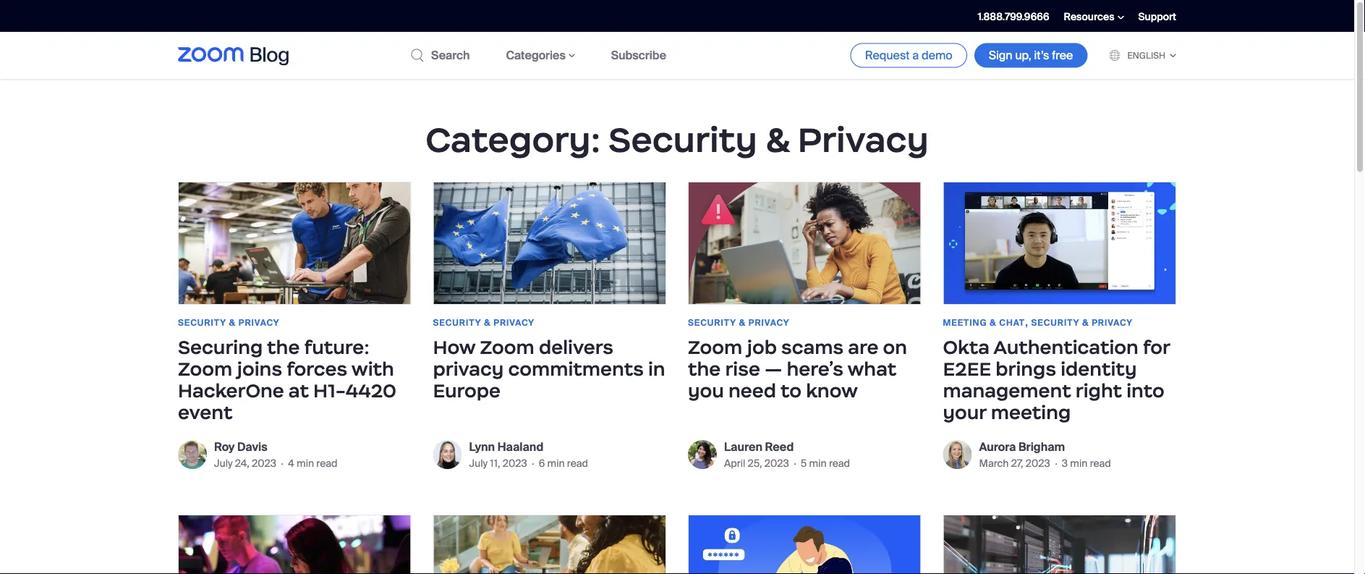 Task type: describe. For each thing, give the bounding box(es) containing it.
sign up, it's free link
[[975, 43, 1088, 68]]

july 24, 2023
[[214, 456, 277, 470]]

right
[[1076, 379, 1123, 402]]

5
[[801, 456, 807, 470]]

roy
[[214, 439, 235, 454]]

resources
[[1064, 10, 1115, 23]]

chat
[[1000, 317, 1026, 328]]

aurora
[[980, 439, 1017, 454]]

your
[[944, 401, 987, 424]]

july 11, 2023
[[469, 456, 527, 470]]

with
[[352, 357, 394, 381]]

sign
[[989, 48, 1013, 63]]

security inside meeting & chat , security & privacy okta authentication for e2ee brings identity management right into your meeting
[[1032, 317, 1080, 328]]

on
[[884, 336, 908, 359]]

roy davis link
[[214, 438, 338, 455]]

english
[[1128, 50, 1166, 61]]

6
[[539, 456, 545, 470]]

need
[[729, 379, 777, 402]]

2023 for zoom job scams are on the rise — here's what you need to know
[[765, 456, 790, 470]]

lynn haaland image
[[433, 440, 462, 469]]

privacy for how zoom delivers privacy commitments in europe
[[494, 317, 535, 328]]

aurora brigham
[[980, 439, 1066, 454]]

privacy for securing the future: zoom joins forces with hackerone at h1-4420 event
[[239, 317, 280, 328]]

min for europe
[[548, 456, 565, 470]]

request a demo
[[865, 48, 953, 63]]

security & privacy zoom job scams are on the rise — here's what you need to know
[[688, 317, 908, 402]]

6 min read
[[539, 456, 589, 470]]

25,
[[748, 456, 763, 470]]

lauren
[[725, 439, 763, 454]]

meeting
[[944, 317, 988, 328]]

delivers
[[539, 336, 614, 359]]

it's
[[1035, 48, 1050, 63]]

search link
[[411, 48, 470, 63]]

july for securing the future: zoom joins forces with hackerone at h1-4420 event
[[214, 456, 233, 470]]

reed
[[765, 439, 794, 454]]

haaland
[[498, 439, 544, 454]]

4420
[[346, 379, 397, 402]]

here's
[[787, 357, 844, 381]]

request a demo link
[[851, 43, 968, 68]]

5 min read
[[801, 456, 851, 470]]

july for how zoom delivers privacy commitments in europe
[[469, 456, 488, 470]]

aurora brigham link
[[980, 438, 1112, 455]]

for
[[1144, 336, 1171, 359]]

free
[[1053, 48, 1074, 63]]

identity
[[1061, 357, 1137, 381]]

security & privacy securing the future: zoom joins forces with hackerone at h1-4420 event
[[178, 317, 397, 424]]

job
[[747, 336, 777, 359]]

24,
[[235, 456, 249, 470]]

security for zoom job scams are on the rise — here's what you need to know
[[688, 317, 737, 328]]

privacy inside meeting & chat , security & privacy okta authentication for e2ee brings identity management right into your meeting
[[1092, 317, 1134, 328]]

& for zoom job scams are on the rise — here's what you need to know
[[740, 317, 746, 328]]

are
[[849, 336, 879, 359]]

to
[[781, 379, 802, 402]]

security & privacy link for zoom
[[688, 317, 790, 328]]

rise
[[726, 357, 761, 381]]

sign up, it's free
[[989, 48, 1074, 63]]

hackerone
[[178, 379, 284, 402]]

11,
[[490, 456, 500, 470]]

lauren reed link
[[725, 438, 851, 455]]

europe
[[433, 379, 501, 402]]

privacy for zoom job scams are on the rise — here's what you need to know
[[749, 317, 790, 328]]

april
[[725, 456, 746, 470]]

—
[[765, 357, 783, 381]]

securing
[[178, 336, 263, 359]]

into
[[1127, 379, 1165, 402]]

lauren reed image
[[688, 440, 717, 469]]

4
[[288, 456, 294, 470]]

in
[[649, 357, 666, 381]]

& for how zoom delivers privacy commitments in europe
[[484, 317, 491, 328]]

meeting & chat link
[[944, 317, 1026, 328]]

okta
[[944, 336, 990, 359]]

meeting
[[991, 401, 1071, 424]]

e2ee
[[944, 357, 992, 381]]

roy davis image
[[178, 440, 207, 469]]

categories
[[506, 48, 566, 63]]

up,
[[1016, 48, 1032, 63]]

davis
[[237, 439, 268, 454]]

category:
[[426, 118, 601, 161]]

support
[[1139, 10, 1177, 23]]



Task type: locate. For each thing, give the bounding box(es) containing it.
h1-
[[314, 379, 346, 402]]

subscribe link
[[612, 48, 667, 63]]

brings
[[996, 357, 1057, 381]]

zoom inside "security & privacy securing the future: zoom joins forces with hackerone at h1-4420 event"
[[178, 357, 233, 381]]

forces
[[287, 357, 347, 381]]

request
[[865, 48, 910, 63]]

zoom up event
[[178, 357, 233, 381]]

1 horizontal spatial the
[[688, 357, 721, 381]]

read right 3
[[1091, 456, 1112, 470]]

1 2023 from the left
[[252, 456, 277, 470]]

4 security & privacy link from the left
[[1032, 317, 1134, 328]]

know
[[807, 379, 858, 402]]

security & privacy link up securing
[[178, 317, 280, 328]]

security for securing the future: zoom joins forces with hackerone at h1-4420 event
[[178, 317, 227, 328]]

& inside "security & privacy securing the future: zoom joins forces with hackerone at h1-4420 event"
[[229, 317, 236, 328]]

min for with
[[297, 456, 314, 470]]

,
[[1026, 313, 1029, 330]]

how zoom delivers privacy commitments in europe link
[[433, 336, 667, 402]]

& for securing the future: zoom joins forces with hackerone at h1-4420 event
[[229, 317, 236, 328]]

security
[[609, 118, 758, 161], [178, 317, 227, 328], [433, 317, 482, 328], [688, 317, 737, 328], [1032, 317, 1080, 328]]

privacy inside security & privacy zoom job scams are on the rise — here's what you need to know
[[749, 317, 790, 328]]

1 security & privacy link from the left
[[178, 317, 280, 328]]

read right 6
[[567, 456, 589, 470]]

4 min read
[[288, 456, 338, 470]]

min right 4
[[297, 456, 314, 470]]

roy davis
[[214, 439, 268, 454]]

2023 down haaland
[[503, 456, 527, 470]]

0 horizontal spatial the
[[267, 336, 300, 359]]

security for how zoom delivers privacy commitments in europe
[[433, 317, 482, 328]]

categories button
[[506, 48, 575, 63]]

management
[[944, 379, 1072, 402]]

july down roy
[[214, 456, 233, 470]]

okta authentication for e2ee brings identity management right into your meeting link
[[944, 336, 1177, 424]]

4 min from the left
[[1071, 456, 1088, 470]]

security & privacy link up the how
[[433, 317, 535, 328]]

privacy inside security & privacy how zoom delivers privacy commitments in europe
[[494, 317, 535, 328]]

securing the future: zoom joins forces with hackerone at h1-4420 event link
[[178, 336, 412, 424]]

you
[[688, 379, 724, 402]]

min right 3
[[1071, 456, 1088, 470]]

security inside "security & privacy securing the future: zoom joins forces with hackerone at h1-4420 event"
[[178, 317, 227, 328]]

subscribe
[[612, 48, 667, 63]]

1 july from the left
[[214, 456, 233, 470]]

a
[[913, 48, 919, 63]]

2 min from the left
[[548, 456, 565, 470]]

3 min from the left
[[810, 456, 827, 470]]

2 security & privacy link from the left
[[433, 317, 535, 328]]

the
[[267, 336, 300, 359], [688, 357, 721, 381]]

privacy
[[433, 357, 504, 381]]

privacy
[[798, 118, 929, 161], [239, 317, 280, 328], [494, 317, 535, 328], [749, 317, 790, 328], [1092, 317, 1134, 328]]

main content
[[0, 0, 1355, 574]]

27,
[[1012, 456, 1024, 470]]

read
[[317, 456, 338, 470], [567, 456, 589, 470], [829, 456, 851, 470], [1091, 456, 1112, 470]]

brigham
[[1019, 439, 1066, 454]]

1 horizontal spatial zoom
[[480, 336, 535, 359]]

resources button
[[1064, 10, 1125, 23]]

min right 5
[[810, 456, 827, 470]]

min right 6
[[548, 456, 565, 470]]

1.888.799.9666
[[978, 10, 1050, 23]]

4 read from the left
[[1091, 456, 1112, 470]]

security & privacy link up job
[[688, 317, 790, 328]]

july left "11,"
[[469, 456, 488, 470]]

joins
[[237, 357, 282, 381]]

1 min from the left
[[297, 456, 314, 470]]

zoom inside security & privacy zoom job scams are on the rise — here's what you need to know
[[688, 336, 743, 359]]

read for securing the future: zoom joins forces with hackerone at h1-4420 event
[[317, 456, 338, 470]]

3 min read
[[1062, 456, 1112, 470]]

april 25, 2023
[[725, 456, 790, 470]]

scams
[[782, 336, 844, 359]]

min
[[297, 456, 314, 470], [548, 456, 565, 470], [810, 456, 827, 470], [1071, 456, 1088, 470]]

2 read from the left
[[567, 456, 589, 470]]

security & privacy link
[[178, 317, 280, 328], [433, 317, 535, 328], [688, 317, 790, 328], [1032, 317, 1134, 328]]

security inside security & privacy how zoom delivers privacy commitments in europe
[[433, 317, 482, 328]]

lauren reed
[[725, 439, 794, 454]]

2 horizontal spatial zoom
[[688, 336, 743, 359]]

2023 down davis
[[252, 456, 277, 470]]

the inside "security & privacy securing the future: zoom joins forces with hackerone at h1-4420 event"
[[267, 336, 300, 359]]

security & privacy how zoom delivers privacy commitments in europe
[[433, 317, 666, 402]]

read for okta authentication for e2ee brings identity management right into your meeting
[[1091, 456, 1112, 470]]

english button
[[1110, 50, 1177, 61]]

search
[[431, 48, 470, 63]]

zoom inside security & privacy how zoom delivers privacy commitments in europe
[[480, 336, 535, 359]]

event
[[178, 401, 233, 424]]

zoom up you
[[688, 336, 743, 359]]

authentication
[[994, 336, 1139, 359]]

lynn haaland link
[[469, 438, 589, 455]]

2 july from the left
[[469, 456, 488, 470]]

3 2023 from the left
[[765, 456, 790, 470]]

march
[[980, 456, 1009, 470]]

&
[[766, 118, 790, 161], [229, 317, 236, 328], [484, 317, 491, 328], [740, 317, 746, 328], [990, 317, 997, 328], [1083, 317, 1090, 328]]

category: security & privacy
[[426, 118, 929, 161]]

security inside security & privacy zoom job scams are on the rise — here's what you need to know
[[688, 317, 737, 328]]

security & privacy link for how
[[433, 317, 535, 328]]

3
[[1062, 456, 1068, 470]]

& inside security & privacy how zoom delivers privacy commitments in europe
[[484, 317, 491, 328]]

2023 down brigham
[[1026, 456, 1051, 470]]

security & privacy link for securing
[[178, 317, 280, 328]]

the inside security & privacy zoom job scams are on the rise — here's what you need to know
[[688, 357, 721, 381]]

2 2023 from the left
[[503, 456, 527, 470]]

how
[[433, 336, 476, 359]]

march 27, 2023
[[980, 456, 1051, 470]]

1 horizontal spatial july
[[469, 456, 488, 470]]

3 security & privacy link from the left
[[688, 317, 790, 328]]

privacy inside "security & privacy securing the future: zoom joins forces with hackerone at h1-4420 event"
[[239, 317, 280, 328]]

future:
[[304, 336, 370, 359]]

min for for
[[1071, 456, 1088, 470]]

min for rise
[[810, 456, 827, 470]]

2023 for securing the future: zoom joins forces with hackerone at h1-4420 event
[[252, 456, 277, 470]]

read right 5
[[829, 456, 851, 470]]

& inside security & privacy zoom job scams are on the rise — here's what you need to know
[[740, 317, 746, 328]]

security & privacy link up authentication
[[1032, 317, 1134, 328]]

read for how zoom delivers privacy commitments in europe
[[567, 456, 589, 470]]

meeting & chat , security & privacy okta authentication for e2ee brings identity management right into your meeting
[[944, 313, 1171, 424]]

2023 for how zoom delivers privacy commitments in europe
[[503, 456, 527, 470]]

commitments
[[509, 357, 644, 381]]

aurora brigham image
[[944, 440, 973, 469]]

read for zoom job scams are on the rise — here's what you need to know
[[829, 456, 851, 470]]

1.888.799.9666 link
[[978, 10, 1050, 23]]

the up at
[[267, 336, 300, 359]]

the left rise
[[688, 357, 721, 381]]

zoom right the how
[[480, 336, 535, 359]]

support link
[[1139, 10, 1177, 23]]

demo
[[922, 48, 953, 63]]

lynn haaland
[[469, 439, 544, 454]]

& for okta authentication for e2ee brings identity management right into your meeting
[[990, 317, 997, 328]]

read right 4
[[317, 456, 338, 470]]

4 2023 from the left
[[1026, 456, 1051, 470]]

what
[[848, 357, 897, 381]]

zoom job scams are on the rise — here's what you need to know link
[[688, 336, 922, 402]]

main content containing category:
[[0, 0, 1355, 574]]

july
[[214, 456, 233, 470], [469, 456, 488, 470]]

0 horizontal spatial zoom
[[178, 357, 233, 381]]

0 horizontal spatial july
[[214, 456, 233, 470]]

2023 down reed
[[765, 456, 790, 470]]

zoom
[[480, 336, 535, 359], [688, 336, 743, 359], [178, 357, 233, 381]]

2023 for okta authentication for e2ee brings identity management right into your meeting
[[1026, 456, 1051, 470]]

lynn
[[469, 439, 495, 454]]

3 read from the left
[[829, 456, 851, 470]]

1 read from the left
[[317, 456, 338, 470]]



Task type: vqa. For each thing, say whether or not it's contained in the screenshot.


